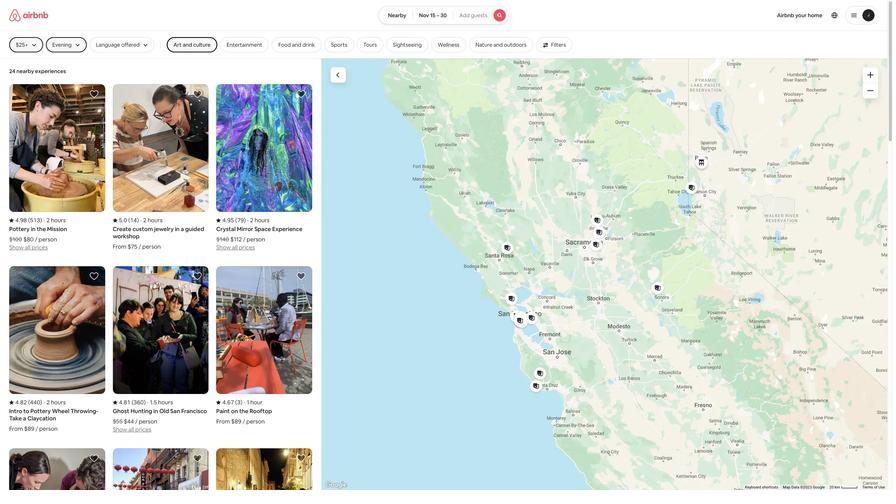 Task type: vqa. For each thing, say whether or not it's contained in the screenshot.
Cape Town
no



Task type: describe. For each thing, give the bounding box(es) containing it.
add to wishlist image for intro to pottery wheel throwing- take a claycation from $89 / person
[[89, 272, 99, 281]]

of
[[875, 486, 878, 490]]

custom
[[133, 226, 153, 233]]

google image
[[324, 481, 349, 491]]

· for (79)
[[248, 217, 249, 224]]

person inside intro to pottery wheel throwing- take a claycation from $89 / person
[[39, 426, 58, 433]]

show all prices button for $112
[[216, 243, 255, 251]]

francisco
[[181, 408, 207, 415]]

add to wishlist image for create custom jewelry in a guided workshop from $75 / person
[[193, 90, 202, 99]]

· for (14)
[[140, 217, 142, 224]]

· for (513)
[[44, 217, 45, 224]]

zoom in image
[[868, 72, 874, 78]]

4.82 out of 5 average rating,  440 reviews image
[[9, 399, 42, 406]]

data
[[792, 486, 800, 490]]

use
[[879, 486, 886, 490]]

a inside intro to pottery wheel throwing- take a claycation from $89 / person
[[23, 415, 26, 423]]

· 1 hour
[[244, 399, 263, 406]]

throwing-
[[71, 408, 98, 415]]

hours for jewelry
[[148, 217, 163, 224]]

nearby
[[388, 12, 407, 19]]

4.81 (360)
[[119, 399, 146, 406]]

person inside crystal mirror space experience $140 $112 / person show all prices
[[247, 236, 265, 243]]

2 for 4.98 (513)
[[47, 217, 50, 224]]

4.67 out of 5 average rating,  3 reviews image
[[216, 399, 243, 406]]

hour
[[251, 399, 263, 406]]

art and culture
[[174, 41, 211, 48]]

jewelry
[[154, 226, 174, 233]]

crystal mirror space experience $140 $112 / person show all prices
[[216, 226, 303, 251]]

4.95
[[223, 217, 234, 224]]

from inside create custom jewelry in a guided workshop from $75 / person
[[113, 243, 126, 251]]

(14)
[[128, 217, 139, 224]]

outdoors
[[504, 41, 527, 48]]

none search field containing nearby
[[379, 6, 509, 25]]

mirror
[[237, 226, 253, 233]]

keyboard shortcuts
[[746, 486, 779, 490]]

airbnb
[[778, 12, 795, 19]]

· for (3)
[[244, 399, 245, 406]]

Entertainment button
[[220, 37, 269, 52]]

to
[[23, 408, 29, 415]]

intro to pottery wheel throwing- take a claycation from $89 / person
[[9, 408, 98, 433]]

entertainment
[[227, 41, 262, 48]]

nature
[[476, 41, 493, 48]]

sports
[[331, 41, 348, 48]]

art
[[174, 41, 182, 48]]

culture
[[193, 41, 211, 48]]

nearby
[[16, 68, 34, 75]]

shortcuts
[[763, 486, 779, 490]]

space
[[255, 226, 271, 233]]

a inside create custom jewelry in a guided workshop from $75 / person
[[181, 226, 184, 233]]

nov 15 – 30 button
[[413, 6, 454, 25]]

4.82 (440)
[[15, 399, 42, 406]]

4.98 out of 5 average rating,  513 reviews image
[[9, 217, 42, 224]]

(440)
[[28, 399, 42, 406]]

map data ©2023 google
[[784, 486, 826, 490]]

profile element
[[518, 0, 879, 31]]

airbnb your home link
[[773, 7, 828, 23]]

Sports button
[[325, 37, 354, 52]]

$44
[[124, 418, 134, 426]]

person inside 'pottery in the mission $100 $80 / person show all prices'
[[39, 236, 57, 243]]

$55
[[113, 418, 123, 426]]

terms of use link
[[863, 486, 886, 490]]

4.82
[[15, 399, 27, 406]]

google
[[813, 486, 826, 490]]

workshop
[[113, 233, 140, 240]]

prices inside ghost hunting in old san francisco $55 $44 / person show all prices
[[135, 426, 151, 434]]

in inside create custom jewelry in a guided workshop from $75 / person
[[175, 226, 180, 233]]

· 2 hours for the
[[44, 217, 66, 224]]

prices for $112
[[239, 244, 255, 251]]

hunting
[[131, 408, 152, 415]]

4.95 out of 5 average rating,  79 reviews image
[[216, 217, 246, 224]]

24
[[9, 68, 15, 75]]

food and drink
[[279, 41, 315, 48]]

4.81
[[119, 399, 131, 406]]

15
[[430, 12, 436, 19]]

show all prices button for $80
[[9, 243, 48, 251]]

all for $112
[[232, 244, 238, 251]]

drink
[[303, 41, 315, 48]]

keyboard
[[746, 486, 762, 490]]

hours for in
[[158, 399, 173, 406]]

4.95 (79)
[[223, 217, 246, 224]]

Nature and outdoors button
[[469, 37, 534, 52]]

paint
[[216, 408, 230, 415]]

show for $140
[[216, 244, 231, 251]]

hours for the
[[51, 217, 66, 224]]

tours
[[364, 41, 377, 48]]

24 nearby experiences
[[9, 68, 66, 75]]

add guests button
[[453, 6, 509, 25]]

wheel
[[52, 408, 69, 415]]

20 km
[[830, 486, 842, 490]]

/ inside create custom jewelry in a guided workshop from $75 / person
[[139, 243, 141, 251]]

5.0 out of 5 average rating,  14 reviews image
[[113, 217, 139, 224]]

20 km button
[[828, 485, 861, 491]]

nearby button
[[379, 6, 413, 25]]

Tours button
[[357, 37, 384, 52]]

add to wishlist image for paint on the rooftop from $89 / person
[[297, 272, 306, 281]]

rooftop
[[250, 408, 272, 415]]

add
[[460, 12, 470, 19]]

· 2 hours for pottery
[[44, 399, 66, 406]]

1.5
[[150, 399, 157, 406]]



Task type: locate. For each thing, give the bounding box(es) containing it.
(513)
[[28, 217, 42, 224]]

add to wishlist image
[[297, 90, 306, 99], [89, 272, 99, 281], [297, 272, 306, 281], [193, 454, 202, 464], [297, 454, 306, 464]]

ghost hunting in old san francisco $55 $44 / person show all prices
[[113, 408, 207, 434]]

2 horizontal spatial show
[[216, 244, 231, 251]]

1 vertical spatial a
[[23, 415, 26, 423]]

your
[[796, 12, 807, 19]]

and for art
[[183, 41, 192, 48]]

· right (14)
[[140, 217, 142, 224]]

crystal mirror space experience group
[[216, 84, 312, 251]]

person right $75
[[142, 243, 161, 251]]

$89
[[231, 418, 242, 426], [24, 426, 34, 433]]

person inside paint on the rooftop from $89 / person
[[247, 418, 265, 426]]

person
[[39, 236, 57, 243], [247, 236, 265, 243], [142, 243, 161, 251], [139, 418, 157, 426], [247, 418, 265, 426], [39, 426, 58, 433]]

· 2 hours up the wheel
[[44, 399, 66, 406]]

nov 15 – 30
[[419, 12, 447, 19]]

on
[[231, 408, 238, 415]]

Art and culture button
[[167, 37, 217, 52]]

the inside paint on the rooftop from $89 / person
[[239, 408, 249, 415]]

1 horizontal spatial and
[[292, 41, 302, 48]]

prices down the hunting
[[135, 426, 151, 434]]

in inside 'pottery in the mission $100 $80 / person show all prices'
[[31, 226, 36, 233]]

/ inside 'pottery in the mission $100 $80 / person show all prices'
[[35, 236, 37, 243]]

$89 down claycation
[[24, 426, 34, 433]]

2 horizontal spatial in
[[175, 226, 180, 233]]

· inside create custom jewelry in a guided workshop group
[[140, 217, 142, 224]]

intro to pottery wheel throwing-take a claycation group
[[9, 267, 105, 433]]

pottery in the mission group
[[9, 84, 105, 251]]

in down (513)
[[31, 226, 36, 233]]

from down take
[[9, 426, 23, 433]]

add to wishlist image for pottery in the mission $100 $80 / person show all prices
[[89, 90, 99, 99]]

show inside 'pottery in the mission $100 $80 / person show all prices'
[[9, 244, 24, 251]]

and inside button
[[183, 41, 192, 48]]

filters
[[552, 41, 566, 48]]

· 1.5 hours
[[147, 399, 173, 406]]

©2023
[[801, 486, 813, 490]]

hours inside crystal mirror space experience group
[[255, 217, 270, 224]]

pottery inside intro to pottery wheel throwing- take a claycation from $89 / person
[[30, 408, 51, 415]]

create custom jewelry in a guided workshop from $75 / person
[[113, 226, 204, 251]]

4.98 (513)
[[15, 217, 42, 224]]

Sightseeing button
[[387, 37, 429, 52]]

claycation
[[27, 415, 56, 423]]

2 for 4.95 (79)
[[250, 217, 254, 224]]

language offered button
[[89, 37, 154, 52]]

ghost hunting in old san francisco group
[[113, 267, 209, 434]]

create custom jewelry in a guided workshop group
[[113, 84, 209, 251]]

2 horizontal spatial show all prices button
[[216, 243, 255, 251]]

0 vertical spatial the
[[37, 226, 46, 233]]

guests
[[471, 12, 488, 19]]

and inside button
[[292, 41, 302, 48]]

4.98
[[15, 217, 27, 224]]

the down (513)
[[37, 226, 46, 233]]

1 horizontal spatial $89
[[231, 418, 242, 426]]

pottery
[[9, 226, 30, 233], [30, 408, 51, 415]]

$112
[[231, 236, 242, 243]]

terms
[[863, 486, 874, 490]]

2 horizontal spatial and
[[494, 41, 503, 48]]

None search field
[[379, 6, 509, 25]]

add to wishlist image inside crystal mirror space experience group
[[297, 90, 306, 99]]

the right on
[[239, 408, 249, 415]]

show down $100
[[9, 244, 24, 251]]

· right (513)
[[44, 217, 45, 224]]

1 horizontal spatial all
[[128, 426, 134, 434]]

show all prices button inside the pottery in the mission group
[[9, 243, 48, 251]]

paint on the rooftop from $89 / person
[[216, 408, 272, 426]]

from inside paint on the rooftop from $89 / person
[[216, 418, 230, 426]]

the
[[37, 226, 46, 233], [239, 408, 249, 415]]

· inside ghost hunting in old san francisco 'group'
[[147, 399, 149, 406]]

$75
[[128, 243, 137, 251]]

person down rooftop
[[247, 418, 265, 426]]

and left drink
[[292, 41, 302, 48]]

·
[[44, 217, 45, 224], [140, 217, 142, 224], [248, 217, 249, 224], [44, 399, 45, 406], [147, 399, 149, 406], [244, 399, 245, 406]]

google map
showing 24 experiences. region
[[322, 58, 888, 491]]

add to wishlist image
[[89, 90, 99, 99], [193, 90, 202, 99], [193, 272, 202, 281], [89, 454, 99, 464]]

(3)
[[235, 399, 243, 406]]

1 horizontal spatial prices
[[135, 426, 151, 434]]

$80
[[23, 236, 34, 243]]

· 2 hours inside crystal mirror space experience group
[[248, 217, 270, 224]]

from
[[113, 243, 126, 251], [216, 418, 230, 426], [9, 426, 23, 433]]

show all prices button
[[9, 243, 48, 251], [216, 243, 255, 251], [113, 426, 151, 434]]

prices for $80
[[32, 244, 48, 251]]

2 for 4.82 (440)
[[47, 399, 50, 406]]

show all prices button down 'mirror'
[[216, 243, 255, 251]]

0 horizontal spatial in
[[31, 226, 36, 233]]

$89 down on
[[231, 418, 242, 426]]

hours for pottery
[[51, 399, 66, 406]]

/ inside ghost hunting in old san francisco $55 $44 / person show all prices
[[135, 418, 138, 426]]

(79)
[[235, 217, 246, 224]]

· 2 hours up space
[[248, 217, 270, 224]]

1 horizontal spatial a
[[181, 226, 184, 233]]

all
[[25, 244, 30, 251], [232, 244, 238, 251], [128, 426, 134, 434]]

prices inside 'pottery in the mission $100 $80 / person show all prices'
[[32, 244, 48, 251]]

hours up the wheel
[[51, 399, 66, 406]]

add to wishlist image inside the pottery in the mission group
[[89, 90, 99, 99]]

prices down the $112
[[239, 244, 255, 251]]

pottery down 4.98
[[9, 226, 30, 233]]

1 and from the left
[[183, 41, 192, 48]]

hours inside the pottery in the mission group
[[51, 217, 66, 224]]

show all prices button down the '4.98 (513)'
[[9, 243, 48, 251]]

/ inside paint on the rooftop from $89 / person
[[243, 418, 245, 426]]

0 horizontal spatial prices
[[32, 244, 48, 251]]

terms of use
[[863, 486, 886, 490]]

hours up old
[[158, 399, 173, 406]]

· inside crystal mirror space experience group
[[248, 217, 249, 224]]

· left 1.5
[[147, 399, 149, 406]]

the for 4.98 (513)
[[37, 226, 46, 233]]

· 2 hours for space
[[248, 217, 270, 224]]

hours up jewelry
[[148, 217, 163, 224]]

intro
[[9, 408, 22, 415]]

2 inside crystal mirror space experience group
[[250, 217, 254, 224]]

2 inside create custom jewelry in a guided workshop group
[[143, 217, 147, 224]]

and inside button
[[494, 41, 503, 48]]

· 2 hours inside create custom jewelry in a guided workshop group
[[140, 217, 163, 224]]

add to wishlist image inside the paint on the rooftop group
[[297, 272, 306, 281]]

· 2 hours for jewelry
[[140, 217, 163, 224]]

Food and drink button
[[272, 37, 322, 52]]

hours up space
[[255, 217, 270, 224]]

2 up 'mirror'
[[250, 217, 254, 224]]

and for food
[[292, 41, 302, 48]]

nature and outdoors
[[476, 41, 527, 48]]

in left old
[[153, 408, 158, 415]]

from down 'paint'
[[216, 418, 230, 426]]

· for (440)
[[44, 399, 45, 406]]

· inside intro to pottery wheel throwing-take a claycation 'group'
[[44, 399, 45, 406]]

show down $55
[[113, 426, 127, 434]]

and right nature
[[494, 41, 503, 48]]

· left 1
[[244, 399, 245, 406]]

the for 4.67 (3)
[[239, 408, 249, 415]]

and
[[183, 41, 192, 48], [292, 41, 302, 48], [494, 41, 503, 48]]

person down space
[[247, 236, 265, 243]]

all for $80
[[25, 244, 30, 251]]

4.67
[[223, 399, 234, 406]]

0 horizontal spatial $89
[[24, 426, 34, 433]]

add to wishlist image inside ghost hunting in old san francisco 'group'
[[193, 272, 202, 281]]

0 horizontal spatial show
[[9, 244, 24, 251]]

add to wishlist image inside create custom jewelry in a guided workshop group
[[193, 90, 202, 99]]

add to wishlist image inside intro to pottery wheel throwing-take a claycation 'group'
[[89, 272, 99, 281]]

hours inside intro to pottery wheel throwing-take a claycation 'group'
[[51, 399, 66, 406]]

person down claycation
[[39, 426, 58, 433]]

1
[[247, 399, 249, 406]]

show for $100
[[9, 244, 24, 251]]

1 horizontal spatial show
[[113, 426, 127, 434]]

0 vertical spatial a
[[181, 226, 184, 233]]

2 for 5.0 (14)
[[143, 217, 147, 224]]

filters button
[[537, 37, 573, 52]]

all down $80
[[25, 244, 30, 251]]

offered
[[121, 41, 140, 48]]

5.0
[[119, 217, 127, 224]]

create
[[113, 226, 131, 233]]

a right take
[[23, 415, 26, 423]]

0 vertical spatial pottery
[[9, 226, 30, 233]]

· inside the paint on the rooftop group
[[244, 399, 245, 406]]

mission
[[47, 226, 67, 233]]

$100
[[9, 236, 22, 243]]

0 horizontal spatial all
[[25, 244, 30, 251]]

person inside ghost hunting in old san francisco $55 $44 / person show all prices
[[139, 418, 157, 426]]

crystal
[[216, 226, 236, 233]]

show inside crystal mirror space experience $140 $112 / person show all prices
[[216, 244, 231, 251]]

hours inside create custom jewelry in a guided workshop group
[[148, 217, 163, 224]]

3 and from the left
[[494, 41, 503, 48]]

hours up mission
[[51, 217, 66, 224]]

all down the $112
[[232, 244, 238, 251]]

add to wishlist image for crystal mirror space experience $140 $112 / person show all prices
[[297, 90, 306, 99]]

· inside the pottery in the mission group
[[44, 217, 45, 224]]

· for (360)
[[147, 399, 149, 406]]

and for nature
[[494, 41, 503, 48]]

2 and from the left
[[292, 41, 302, 48]]

show all prices button inside crystal mirror space experience group
[[216, 243, 255, 251]]

hours for space
[[255, 217, 270, 224]]

2 horizontal spatial prices
[[239, 244, 255, 251]]

0 horizontal spatial the
[[37, 226, 46, 233]]

all inside ghost hunting in old san francisco $55 $44 / person show all prices
[[128, 426, 134, 434]]

show all prices button down the hunting
[[113, 426, 151, 434]]

from inside intro to pottery wheel throwing- take a claycation from $89 / person
[[9, 426, 23, 433]]

add to wishlist image for ghost hunting in old san francisco $55 $44 / person show all prices
[[193, 272, 202, 281]]

30
[[441, 12, 447, 19]]

wellness
[[438, 41, 460, 48]]

a left the 'guided'
[[181, 226, 184, 233]]

2 horizontal spatial all
[[232, 244, 238, 251]]

person inside create custom jewelry in a guided workshop from $75 / person
[[142, 243, 161, 251]]

1 vertical spatial the
[[239, 408, 249, 415]]

prices down $80
[[32, 244, 48, 251]]

$89 inside intro to pottery wheel throwing- take a claycation from $89 / person
[[24, 426, 34, 433]]

· right (440)
[[44, 399, 45, 406]]

prices inside crystal mirror space experience $140 $112 / person show all prices
[[239, 244, 255, 251]]

1 horizontal spatial from
[[113, 243, 126, 251]]

(360)
[[132, 399, 146, 406]]

2 inside intro to pottery wheel throwing-take a claycation 'group'
[[47, 399, 50, 406]]

4.81 out of 5 average rating,  360 reviews image
[[113, 399, 146, 406]]

hours inside ghost hunting in old san francisco 'group'
[[158, 399, 173, 406]]

all down $44
[[128, 426, 134, 434]]

2 right (440)
[[47, 399, 50, 406]]

0 horizontal spatial and
[[183, 41, 192, 48]]

zoom out image
[[868, 88, 874, 94]]

Wellness button
[[432, 37, 466, 52]]

1 horizontal spatial the
[[239, 408, 249, 415]]

all inside 'pottery in the mission $100 $80 / person show all prices'
[[25, 244, 30, 251]]

$89 inside paint on the rooftop from $89 / person
[[231, 418, 242, 426]]

show all prices button inside ghost hunting in old san francisco 'group'
[[113, 426, 151, 434]]

–
[[437, 12, 440, 19]]

and right "art"
[[183, 41, 192, 48]]

· 2 hours
[[44, 217, 66, 224], [140, 217, 163, 224], [248, 217, 270, 224], [44, 399, 66, 406]]

km
[[835, 486, 841, 490]]

ghost
[[113, 408, 129, 415]]

· 2 hours up custom on the left
[[140, 217, 163, 224]]

4.67 (3)
[[223, 399, 243, 406]]

nov
[[419, 12, 429, 19]]

2 inside the pottery in the mission group
[[47, 217, 50, 224]]

0 horizontal spatial a
[[23, 415, 26, 423]]

guided
[[185, 226, 204, 233]]

2
[[47, 217, 50, 224], [143, 217, 147, 224], [250, 217, 254, 224], [47, 399, 50, 406]]

in inside ghost hunting in old san francisco $55 $44 / person show all prices
[[153, 408, 158, 415]]

0 horizontal spatial show all prices button
[[9, 243, 48, 251]]

paint on the rooftop group
[[216, 267, 312, 426]]

· right (79)
[[248, 217, 249, 224]]

san
[[170, 408, 180, 415]]

/ inside intro to pottery wheel throwing- take a claycation from $89 / person
[[36, 426, 38, 433]]

0 horizontal spatial pottery
[[9, 226, 30, 233]]

1 horizontal spatial show all prices button
[[113, 426, 151, 434]]

experiences
[[35, 68, 66, 75]]

/ inside crystal mirror space experience $140 $112 / person show all prices
[[243, 236, 246, 243]]

language
[[96, 41, 120, 48]]

· 2 hours inside the pottery in the mission group
[[44, 217, 66, 224]]

take
[[9, 415, 22, 423]]

1 horizontal spatial pottery
[[30, 408, 51, 415]]

all inside crystal mirror space experience $140 $112 / person show all prices
[[232, 244, 238, 251]]

show all prices button for $44
[[113, 426, 151, 434]]

the inside 'pottery in the mission $100 $80 / person show all prices'
[[37, 226, 46, 233]]

pottery inside 'pottery in the mission $100 $80 / person show all prices'
[[9, 226, 30, 233]]

map
[[784, 486, 791, 490]]

airbnb your home
[[778, 12, 823, 19]]

show down $140
[[216, 244, 231, 251]]

2 up custom on the left
[[143, 217, 147, 224]]

pottery down (440)
[[30, 408, 51, 415]]

in right jewelry
[[175, 226, 180, 233]]

show
[[9, 244, 24, 251], [216, 244, 231, 251], [113, 426, 127, 434]]

food
[[279, 41, 291, 48]]

old
[[159, 408, 169, 415]]

1 vertical spatial pottery
[[30, 408, 51, 415]]

2 up mission
[[47, 217, 50, 224]]

person down mission
[[39, 236, 57, 243]]

0 horizontal spatial from
[[9, 426, 23, 433]]

from down workshop at the left top
[[113, 243, 126, 251]]

1 horizontal spatial in
[[153, 408, 158, 415]]

sightseeing
[[393, 41, 422, 48]]

20
[[830, 486, 834, 490]]

5.0 (14)
[[119, 217, 139, 224]]

a
[[181, 226, 184, 233], [23, 415, 26, 423]]

· 2 hours up mission
[[44, 217, 66, 224]]

· 2 hours inside intro to pottery wheel throwing-take a claycation 'group'
[[44, 399, 66, 406]]

show inside ghost hunting in old san francisco $55 $44 / person show all prices
[[113, 426, 127, 434]]

person down the hunting
[[139, 418, 157, 426]]

2 horizontal spatial from
[[216, 418, 230, 426]]



